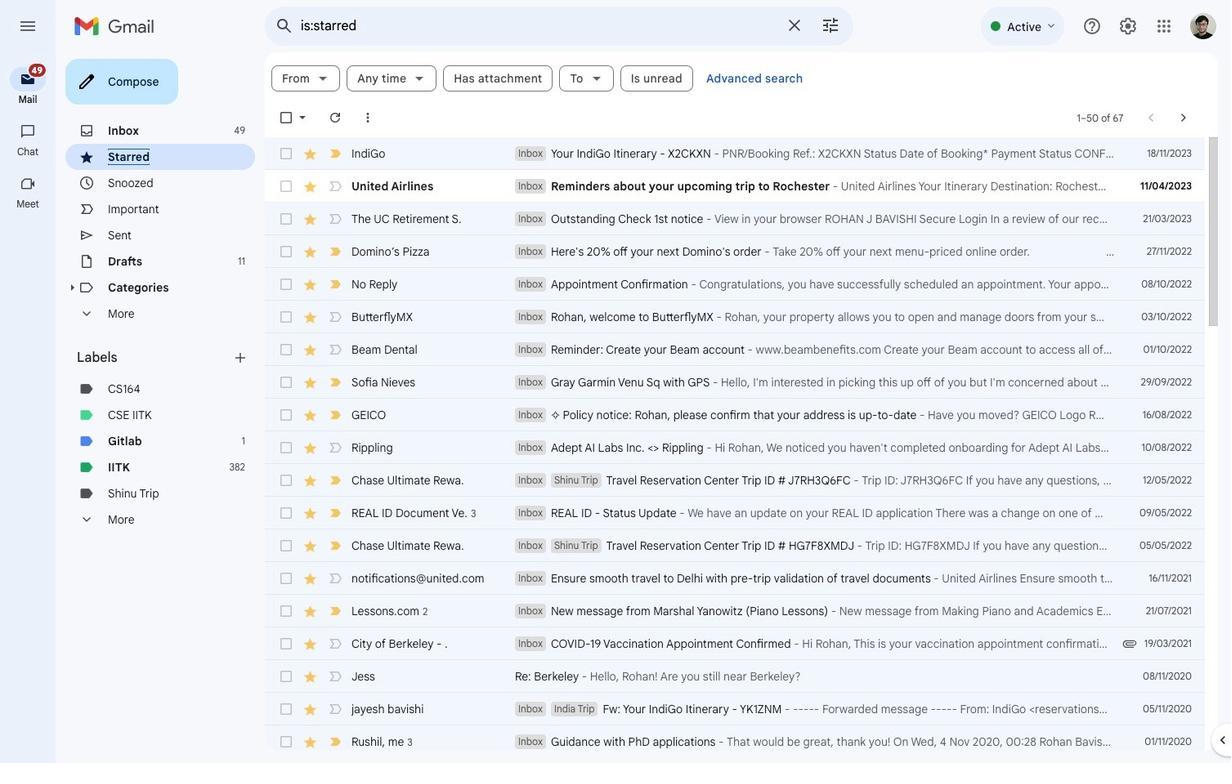 Task type: vqa. For each thing, say whether or not it's contained in the screenshot.
Snacks - Hey Christina, I am ordering snacks for the break room. What would you like me to get for you?
no



Task type: locate. For each thing, give the bounding box(es) containing it.
advanced search options image
[[815, 9, 847, 42]]

8 row from the top
[[265, 366, 1206, 399]]

older image
[[1176, 110, 1193, 126]]

settings image
[[1119, 16, 1139, 36]]

15 row from the top
[[265, 595, 1206, 628]]

7 row from the top
[[265, 334, 1206, 366]]

navigation
[[0, 52, 57, 764]]

row
[[265, 137, 1206, 170], [265, 170, 1206, 203], [265, 203, 1206, 236], [265, 236, 1206, 268], [265, 268, 1206, 301], [265, 301, 1206, 334], [265, 334, 1206, 366], [265, 366, 1206, 399], [265, 399, 1206, 432], [265, 432, 1206, 465], [265, 465, 1206, 497], [265, 497, 1206, 530], [265, 530, 1206, 563], [265, 563, 1206, 595], [265, 595, 1206, 628], [265, 628, 1206, 661], [265, 661, 1206, 694], [265, 694, 1206, 726], [265, 726, 1206, 759]]

support image
[[1083, 16, 1103, 36]]

10 row from the top
[[265, 432, 1206, 465]]

17 row from the top
[[265, 661, 1206, 694]]

6 row from the top
[[265, 301, 1206, 334]]

None checkbox
[[278, 110, 294, 126], [278, 146, 294, 162], [278, 211, 294, 227], [278, 375, 294, 391], [278, 571, 294, 587], [278, 636, 294, 653], [278, 669, 294, 685], [278, 110, 294, 126], [278, 146, 294, 162], [278, 211, 294, 227], [278, 375, 294, 391], [278, 571, 294, 587], [278, 636, 294, 653], [278, 669, 294, 685]]

heading
[[0, 93, 56, 106], [0, 146, 56, 159], [0, 198, 56, 211], [77, 350, 232, 366]]

4 row from the top
[[265, 236, 1206, 268]]

None checkbox
[[278, 178, 294, 195], [278, 244, 294, 260], [278, 276, 294, 293], [278, 309, 294, 326], [278, 342, 294, 358], [278, 407, 294, 424], [278, 440, 294, 456], [278, 473, 294, 489], [278, 505, 294, 522], [278, 538, 294, 555], [278, 604, 294, 620], [278, 702, 294, 718], [278, 734, 294, 751], [278, 178, 294, 195], [278, 244, 294, 260], [278, 276, 294, 293], [278, 309, 294, 326], [278, 342, 294, 358], [278, 407, 294, 424], [278, 440, 294, 456], [278, 473, 294, 489], [278, 505, 294, 522], [278, 538, 294, 555], [278, 604, 294, 620], [278, 702, 294, 718], [278, 734, 294, 751]]

11 row from the top
[[265, 465, 1206, 497]]

main menu image
[[18, 16, 38, 36]]

5 row from the top
[[265, 268, 1206, 301]]

Search in emails search field
[[265, 7, 854, 46]]

2 row from the top
[[265, 170, 1206, 203]]

gmail image
[[74, 10, 163, 43]]

16 row from the top
[[265, 628, 1206, 661]]

1 row from the top
[[265, 137, 1206, 170]]

9 row from the top
[[265, 399, 1206, 432]]



Task type: describe. For each thing, give the bounding box(es) containing it.
18 row from the top
[[265, 694, 1206, 726]]

more email options image
[[360, 110, 376, 126]]

13 row from the top
[[265, 530, 1206, 563]]

search in emails image
[[270, 11, 299, 41]]

3 row from the top
[[265, 203, 1206, 236]]

14 row from the top
[[265, 563, 1206, 595]]

refresh image
[[327, 110, 344, 126]]

Search in emails text field
[[301, 18, 775, 34]]

clear search image
[[779, 9, 811, 42]]

19 row from the top
[[265, 726, 1206, 759]]

12 row from the top
[[265, 497, 1206, 530]]



